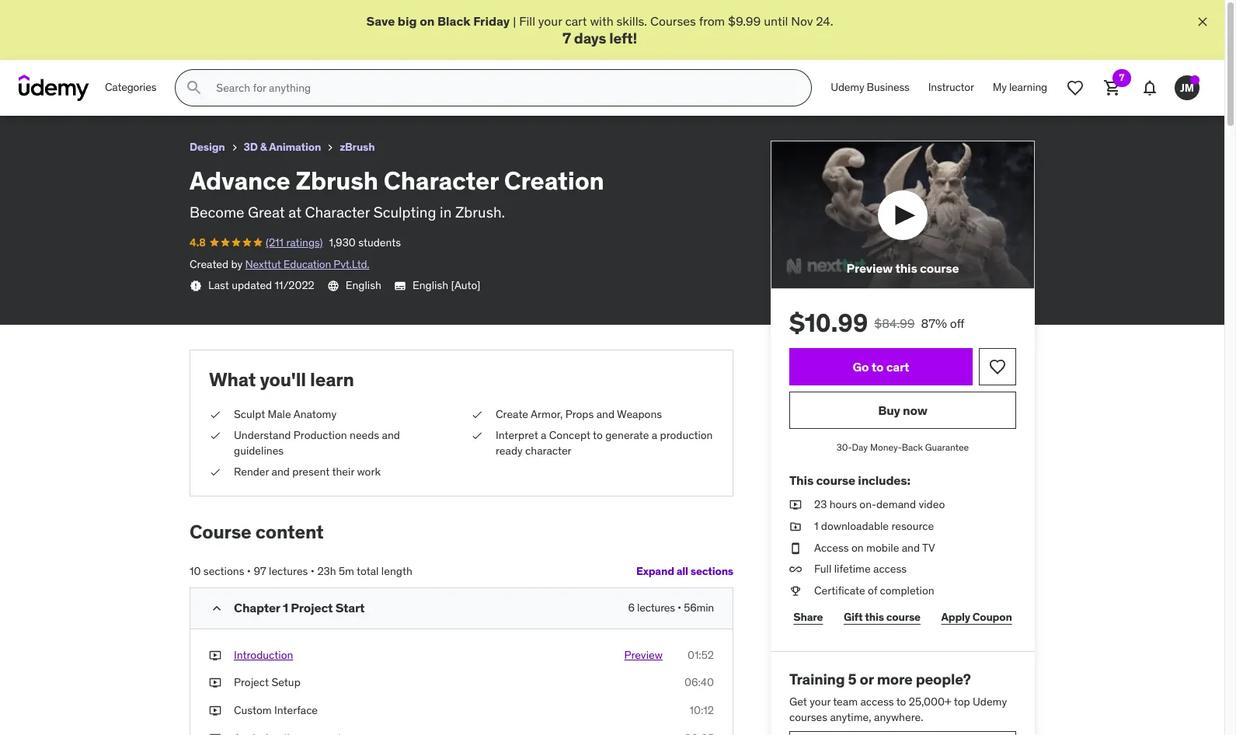Task type: vqa. For each thing, say whether or not it's contained in the screenshot.
Created on the left top
yes



Task type: describe. For each thing, give the bounding box(es) containing it.
from
[[699, 13, 725, 29]]

more
[[877, 670, 913, 689]]

needs
[[350, 428, 380, 442]]

buy
[[879, 403, 901, 418]]

certificate
[[815, 584, 866, 598]]

male
[[268, 407, 291, 421]]

submit search image
[[185, 79, 204, 97]]

setup
[[272, 676, 301, 690]]

certificate of completion
[[815, 584, 935, 598]]

xsmall image for full
[[790, 562, 802, 577]]

video
[[919, 498, 945, 512]]

preview for preview
[[625, 648, 663, 662]]

on inside save big on black friday | fill your cart with skills. courses from $9.99 until nov 24. 7 days left!
[[420, 13, 435, 29]]

by
[[231, 257, 243, 271]]

course content
[[190, 520, 324, 544]]

closed captions image
[[394, 280, 406, 292]]

full
[[815, 562, 832, 576]]

demand
[[877, 498, 917, 512]]

render
[[234, 465, 269, 479]]

on-
[[860, 498, 877, 512]]

includes:
[[858, 473, 911, 488]]

go
[[853, 359, 869, 375]]

0 horizontal spatial sections
[[204, 564, 244, 578]]

23
[[815, 498, 827, 512]]

project setup
[[234, 676, 301, 690]]

interpret a concept to generate a production ready character
[[496, 428, 713, 458]]

to inside the 'training 5 or more people? get your team access to 25,000+ top udemy courses anytime, anywhere.'
[[897, 695, 907, 709]]

left!
[[610, 29, 638, 48]]

5
[[849, 670, 857, 689]]

pvt.ltd.
[[334, 257, 370, 271]]

at
[[289, 203, 302, 222]]

1 vertical spatial wishlist image
[[989, 358, 1007, 377]]

jm
[[1181, 81, 1195, 95]]

off
[[951, 316, 965, 331]]

anytime,
[[831, 710, 872, 724]]

1 horizontal spatial •
[[311, 564, 315, 578]]

preview this course button
[[771, 141, 1035, 290]]

training
[[790, 670, 845, 689]]

props
[[566, 407, 594, 421]]

creation
[[504, 165, 605, 197]]

1 downloadable resource
[[815, 519, 934, 533]]

56min
[[684, 601, 714, 615]]

udemy inside the 'training 5 or more people? get your team access to 25,000+ top udemy courses anytime, anywhere.'
[[973, 695, 1008, 709]]

10:12
[[690, 703, 714, 717]]

to inside button
[[872, 359, 884, 375]]

and for access on mobile and tv
[[902, 541, 920, 555]]

1,930 students
[[329, 236, 401, 250]]

instructor link
[[919, 69, 984, 107]]

mobile
[[867, 541, 900, 555]]

top
[[954, 695, 971, 709]]

education
[[284, 257, 331, 271]]

advance
[[190, 165, 290, 197]]

11/2022
[[275, 278, 315, 292]]

30-
[[837, 442, 852, 454]]

expand all sections
[[637, 565, 734, 579]]

1 vertical spatial 1
[[283, 600, 288, 615]]

all
[[677, 565, 689, 579]]

cart inside button
[[887, 359, 910, 375]]

access inside the 'training 5 or more people? get your team access to 25,000+ top udemy courses anytime, anywhere.'
[[861, 695, 894, 709]]

access on mobile and tv
[[815, 541, 936, 555]]

udemy business
[[831, 80, 910, 94]]

business
[[867, 80, 910, 94]]

design link
[[190, 138, 225, 157]]

apply coupon button
[[938, 602, 1017, 633]]

ready
[[496, 444, 523, 458]]

save
[[367, 13, 395, 29]]

zbrush
[[340, 140, 375, 154]]

1 a from the left
[[541, 428, 547, 442]]

and right render
[[272, 465, 290, 479]]

0 vertical spatial character
[[384, 165, 499, 197]]

xsmall image for last
[[190, 280, 202, 292]]

1 vertical spatial course
[[817, 473, 856, 488]]

and for create armor, props and weapons
[[597, 407, 615, 421]]

7 inside save big on black friday | fill your cart with skills. courses from $9.99 until nov 24. 7 days left!
[[563, 29, 571, 48]]

to inside the interpret a concept to generate a production ready character
[[593, 428, 603, 442]]

gift
[[844, 610, 863, 624]]

23h 5m
[[317, 564, 354, 578]]

preview for preview this course
[[847, 261, 893, 276]]

gift this course
[[844, 610, 921, 624]]

my learning link
[[984, 69, 1057, 107]]

1 vertical spatial lectures
[[638, 601, 675, 615]]

small image
[[209, 601, 225, 616]]

1 horizontal spatial 1
[[815, 519, 819, 533]]

categories
[[105, 80, 157, 94]]

xsmall image for sculpt
[[209, 407, 222, 422]]

last
[[208, 278, 229, 292]]

courses
[[790, 710, 828, 724]]

you'll
[[260, 367, 306, 392]]

learning
[[1010, 80, 1048, 94]]

my learning
[[993, 80, 1048, 94]]

anywhere.
[[875, 710, 924, 724]]

day
[[852, 442, 868, 454]]

1 vertical spatial project
[[234, 676, 269, 690]]

become
[[190, 203, 244, 222]]

4.8
[[190, 236, 206, 250]]

25,000+
[[909, 695, 952, 709]]

Search for anything text field
[[213, 75, 793, 101]]

udemy business link
[[822, 69, 919, 107]]

their
[[332, 465, 355, 479]]

interpret
[[496, 428, 538, 442]]

custom
[[234, 703, 272, 717]]

understand
[[234, 428, 291, 442]]

lifetime
[[835, 562, 871, 576]]

course for preview this course
[[920, 261, 960, 276]]

shopping cart with 7 items image
[[1104, 79, 1123, 97]]

fill
[[519, 13, 536, 29]]



Task type: locate. For each thing, give the bounding box(es) containing it.
xsmall image left last
[[190, 280, 202, 292]]

this
[[790, 473, 814, 488]]

buy now
[[879, 403, 928, 418]]

1 horizontal spatial english
[[413, 278, 449, 292]]

nov
[[792, 13, 813, 29]]

present
[[293, 465, 330, 479]]

chapter 1 project start
[[234, 600, 365, 615]]

coupon
[[973, 610, 1013, 624]]

share button
[[790, 602, 828, 633]]

0 vertical spatial wishlist image
[[1067, 79, 1085, 97]]

your inside save big on black friday | fill your cart with skills. courses from $9.99 until nov 24. 7 days left!
[[539, 13, 562, 29]]

0 vertical spatial cart
[[565, 13, 587, 29]]

1 vertical spatial cart
[[887, 359, 910, 375]]

create armor, props and weapons
[[496, 407, 662, 421]]

jm link
[[1169, 69, 1206, 107]]

0 horizontal spatial 1
[[283, 600, 288, 615]]

categories button
[[96, 69, 166, 107]]

resource
[[892, 519, 934, 533]]

1
[[815, 519, 819, 533], [283, 600, 288, 615]]

ratings)
[[286, 236, 323, 250]]

generate
[[606, 428, 649, 442]]

to
[[872, 359, 884, 375], [593, 428, 603, 442], [897, 695, 907, 709]]

• left 23h 5m
[[311, 564, 315, 578]]

0 vertical spatial project
[[291, 600, 333, 615]]

0 horizontal spatial 7
[[563, 29, 571, 48]]

team
[[833, 695, 858, 709]]

and inside understand production needs and guidelines
[[382, 428, 400, 442]]

0 vertical spatial 1
[[815, 519, 819, 533]]

wishlist image
[[1067, 79, 1085, 97], [989, 358, 1007, 377]]

guidelines
[[234, 444, 284, 458]]

1 vertical spatial 7
[[1120, 72, 1125, 83]]

1 horizontal spatial a
[[652, 428, 658, 442]]

30-day money-back guarantee
[[837, 442, 970, 454]]

7 left the notifications image
[[1120, 72, 1125, 83]]

2 vertical spatial course
[[887, 610, 921, 624]]

2 vertical spatial to
[[897, 695, 907, 709]]

2 english from the left
[[413, 278, 449, 292]]

to up 'anywhere.'
[[897, 695, 907, 709]]

1 horizontal spatial character
[[384, 165, 499, 197]]

• left 56min
[[678, 601, 682, 615]]

0 vertical spatial on
[[420, 13, 435, 29]]

7 left days
[[563, 29, 571, 48]]

your inside the 'training 5 or more people? get your team access to 25,000+ top udemy courses anytime, anywhere.'
[[810, 695, 831, 709]]

0 horizontal spatial your
[[539, 13, 562, 29]]

• for 10
[[247, 564, 251, 578]]

this up $84.99
[[896, 261, 918, 276]]

a down weapons
[[652, 428, 658, 442]]

1 horizontal spatial 7
[[1120, 72, 1125, 83]]

save big on black friday | fill your cart with skills. courses from $9.99 until nov 24. 7 days left!
[[367, 13, 834, 48]]

06:40
[[685, 676, 714, 690]]

cart
[[565, 13, 587, 29], [887, 359, 910, 375]]

0 horizontal spatial lectures
[[269, 564, 308, 578]]

this course includes:
[[790, 473, 911, 488]]

course down completion
[[887, 610, 921, 624]]

• for 6
[[678, 601, 682, 615]]

0 vertical spatial preview
[[847, 261, 893, 276]]

zbrush link
[[340, 138, 375, 157]]

interface
[[274, 703, 318, 717]]

project
[[291, 600, 333, 615], [234, 676, 269, 690]]

animation
[[269, 140, 321, 154]]

xsmall image left the project setup
[[209, 676, 222, 691]]

this right gift
[[865, 610, 885, 624]]

production
[[660, 428, 713, 442]]

and for understand production needs and guidelines
[[382, 428, 400, 442]]

1 horizontal spatial sections
[[691, 565, 734, 579]]

apply coupon
[[942, 610, 1013, 624]]

to right go in the right of the page
[[872, 359, 884, 375]]

go to cart
[[853, 359, 910, 375]]

sections right "10"
[[204, 564, 244, 578]]

1 vertical spatial this
[[865, 610, 885, 624]]

6
[[629, 601, 635, 615]]

24.
[[816, 13, 834, 29]]

access down mobile
[[874, 562, 907, 576]]

preview inside "button"
[[847, 261, 893, 276]]

close image
[[1196, 14, 1211, 30]]

0 vertical spatial 7
[[563, 29, 571, 48]]

1 down 23
[[815, 519, 819, 533]]

updated
[[232, 278, 272, 292]]

xsmall image up share
[[790, 584, 802, 599]]

big
[[398, 13, 417, 29]]

course up hours
[[817, 473, 856, 488]]

1 vertical spatial access
[[861, 695, 894, 709]]

money-
[[871, 442, 902, 454]]

xsmall image left 23
[[790, 498, 802, 513]]

0 vertical spatial this
[[896, 261, 918, 276]]

learn
[[310, 367, 354, 392]]

udemy left business
[[831, 80, 865, 94]]

0 horizontal spatial to
[[593, 428, 603, 442]]

1 vertical spatial your
[[810, 695, 831, 709]]

production
[[294, 428, 347, 442]]

sections right all
[[691, 565, 734, 579]]

buy now button
[[790, 392, 1017, 429]]

this for preview
[[896, 261, 918, 276]]

udemy
[[831, 80, 865, 94], [973, 695, 1008, 709]]

english for english
[[346, 278, 382, 292]]

preview down 6
[[625, 648, 663, 662]]

to right concept at the left bottom of the page
[[593, 428, 603, 442]]

xsmall image
[[228, 142, 241, 154], [190, 280, 202, 292], [209, 407, 222, 422], [209, 465, 222, 480], [790, 498, 802, 513], [790, 562, 802, 577], [790, 584, 802, 599], [209, 676, 222, 691]]

xsmall image for render
[[209, 465, 222, 480]]

0 horizontal spatial character
[[305, 203, 370, 222]]

0 vertical spatial course
[[920, 261, 960, 276]]

get
[[790, 695, 808, 709]]

1 horizontal spatial cart
[[887, 359, 910, 375]]

black
[[438, 13, 471, 29]]

xsmall image
[[324, 142, 337, 154], [471, 407, 484, 422], [209, 428, 222, 444], [471, 428, 484, 444], [790, 519, 802, 535], [790, 541, 802, 556], [209, 648, 222, 663], [209, 703, 222, 719], [209, 731, 222, 735]]

1 horizontal spatial udemy
[[973, 695, 1008, 709]]

character
[[526, 444, 572, 458]]

created
[[190, 257, 229, 271]]

course language image
[[327, 280, 339, 292]]

and right the needs
[[382, 428, 400, 442]]

87%
[[922, 316, 948, 331]]

work
[[357, 465, 381, 479]]

character up 1,930 on the top of page
[[305, 203, 370, 222]]

0 vertical spatial lectures
[[269, 564, 308, 578]]

cart right go in the right of the page
[[887, 359, 910, 375]]

go to cart button
[[790, 349, 973, 386]]

sections inside 'dropdown button'
[[691, 565, 734, 579]]

0 horizontal spatial wishlist image
[[989, 358, 1007, 377]]

and left tv
[[902, 541, 920, 555]]

course for gift this course
[[887, 610, 921, 624]]

english right closed captions image
[[413, 278, 449, 292]]

1 vertical spatial character
[[305, 203, 370, 222]]

0 vertical spatial udemy
[[831, 80, 865, 94]]

what
[[209, 367, 256, 392]]

xsmall image for certificate
[[790, 584, 802, 599]]

lectures right 97
[[269, 564, 308, 578]]

2 a from the left
[[652, 428, 658, 442]]

1 vertical spatial on
[[852, 541, 864, 555]]

character up in on the top left
[[384, 165, 499, 197]]

this for gift
[[865, 610, 885, 624]]

1 english from the left
[[346, 278, 382, 292]]

full lifetime access
[[815, 562, 907, 576]]

your up courses
[[810, 695, 831, 709]]

1 right chapter
[[283, 600, 288, 615]]

0 horizontal spatial preview
[[625, 648, 663, 662]]

and right props
[[597, 407, 615, 421]]

english for english [auto]
[[413, 278, 449, 292]]

xsmall image left render
[[209, 465, 222, 480]]

xsmall image left '3d'
[[228, 142, 241, 154]]

of
[[868, 584, 878, 598]]

udemy image
[[19, 75, 89, 101]]

friday
[[474, 13, 510, 29]]

on down downloadable
[[852, 541, 864, 555]]

2 horizontal spatial to
[[897, 695, 907, 709]]

english
[[346, 278, 382, 292], [413, 278, 449, 292]]

access down or
[[861, 695, 894, 709]]

lectures right 6
[[638, 601, 675, 615]]

[auto]
[[451, 278, 481, 292]]

created by nexttut education pvt.ltd.
[[190, 257, 370, 271]]

or
[[860, 670, 874, 689]]

on right big
[[420, 13, 435, 29]]

and
[[597, 407, 615, 421], [382, 428, 400, 442], [272, 465, 290, 479], [902, 541, 920, 555]]

preview
[[847, 261, 893, 276], [625, 648, 663, 662]]

1 horizontal spatial wishlist image
[[1067, 79, 1085, 97]]

1 horizontal spatial lectures
[[638, 601, 675, 615]]

• left 97
[[247, 564, 251, 578]]

0 horizontal spatial cart
[[565, 13, 587, 29]]

preview up $10.99 $84.99 87% off
[[847, 261, 893, 276]]

in
[[440, 203, 452, 222]]

notifications image
[[1141, 79, 1160, 97]]

cart inside save big on black friday | fill your cart with skills. courses from $9.99 until nov 24. 7 days left!
[[565, 13, 587, 29]]

0 vertical spatial access
[[874, 562, 907, 576]]

1 horizontal spatial project
[[291, 600, 333, 615]]

1 horizontal spatial preview
[[847, 261, 893, 276]]

1 vertical spatial preview
[[625, 648, 663, 662]]

cart up days
[[565, 13, 587, 29]]

preview this course
[[847, 261, 960, 276]]

course up 87%
[[920, 261, 960, 276]]

course
[[190, 520, 252, 544]]

0 horizontal spatial on
[[420, 13, 435, 29]]

your right the fill
[[539, 13, 562, 29]]

(211
[[266, 236, 284, 250]]

you have alerts image
[[1191, 76, 1200, 85]]

armor,
[[531, 407, 563, 421]]

1 vertical spatial to
[[593, 428, 603, 442]]

zbrush.
[[455, 203, 505, 222]]

chapter
[[234, 600, 280, 615]]

2 horizontal spatial •
[[678, 601, 682, 615]]

1 horizontal spatial to
[[872, 359, 884, 375]]

xsmall image left 'full'
[[790, 562, 802, 577]]

xsmall image left sculpt
[[209, 407, 222, 422]]

0 horizontal spatial •
[[247, 564, 251, 578]]

students
[[359, 236, 401, 250]]

english down pvt.ltd.
[[346, 278, 382, 292]]

project down 10 sections • 97 lectures • 23h 5m total length
[[291, 600, 333, 615]]

1 horizontal spatial your
[[810, 695, 831, 709]]

1 vertical spatial udemy
[[973, 695, 1008, 709]]

advance zbrush character creation become great at character sculpting in zbrush.
[[190, 165, 605, 222]]

3d & animation link
[[244, 138, 321, 157]]

|
[[513, 13, 516, 29]]

0 horizontal spatial english
[[346, 278, 382, 292]]

great
[[248, 203, 285, 222]]

tv
[[923, 541, 936, 555]]

this inside "button"
[[896, 261, 918, 276]]

0 horizontal spatial udemy
[[831, 80, 865, 94]]

udemy right top
[[973, 695, 1008, 709]]

a up character
[[541, 428, 547, 442]]

xsmall image for 23
[[790, 498, 802, 513]]

until
[[764, 13, 789, 29]]

01:52
[[688, 648, 714, 662]]

0 horizontal spatial this
[[865, 610, 885, 624]]

0 vertical spatial to
[[872, 359, 884, 375]]

0 horizontal spatial project
[[234, 676, 269, 690]]

0 horizontal spatial a
[[541, 428, 547, 442]]

project up custom
[[234, 676, 269, 690]]

expand all sections button
[[637, 556, 734, 587]]

course inside "button"
[[920, 261, 960, 276]]

0 vertical spatial your
[[539, 13, 562, 29]]

introduction
[[234, 648, 293, 662]]

1 horizontal spatial this
[[896, 261, 918, 276]]

1 horizontal spatial on
[[852, 541, 864, 555]]



